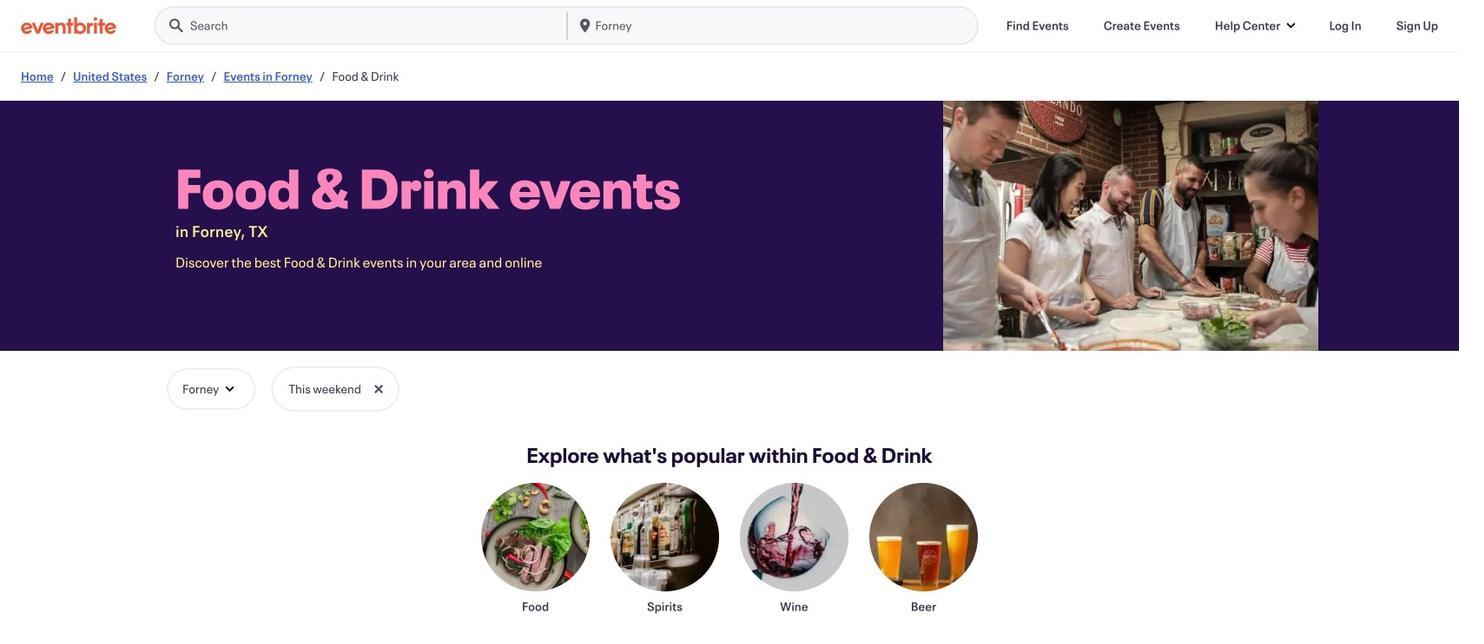 Task type: describe. For each thing, give the bounding box(es) containing it.
find events element
[[1007, 17, 1069, 34]]

[object object] image
[[944, 101, 1319, 351]]

eventbrite image
[[21, 17, 116, 34]]

sign up element
[[1397, 17, 1439, 34]]



Task type: vqa. For each thing, say whether or not it's contained in the screenshot.
DIY Seasonal Decoration Workshop Link
no



Task type: locate. For each thing, give the bounding box(es) containing it.
log in element
[[1330, 17, 1362, 34]]

create events element
[[1104, 17, 1180, 34]]



